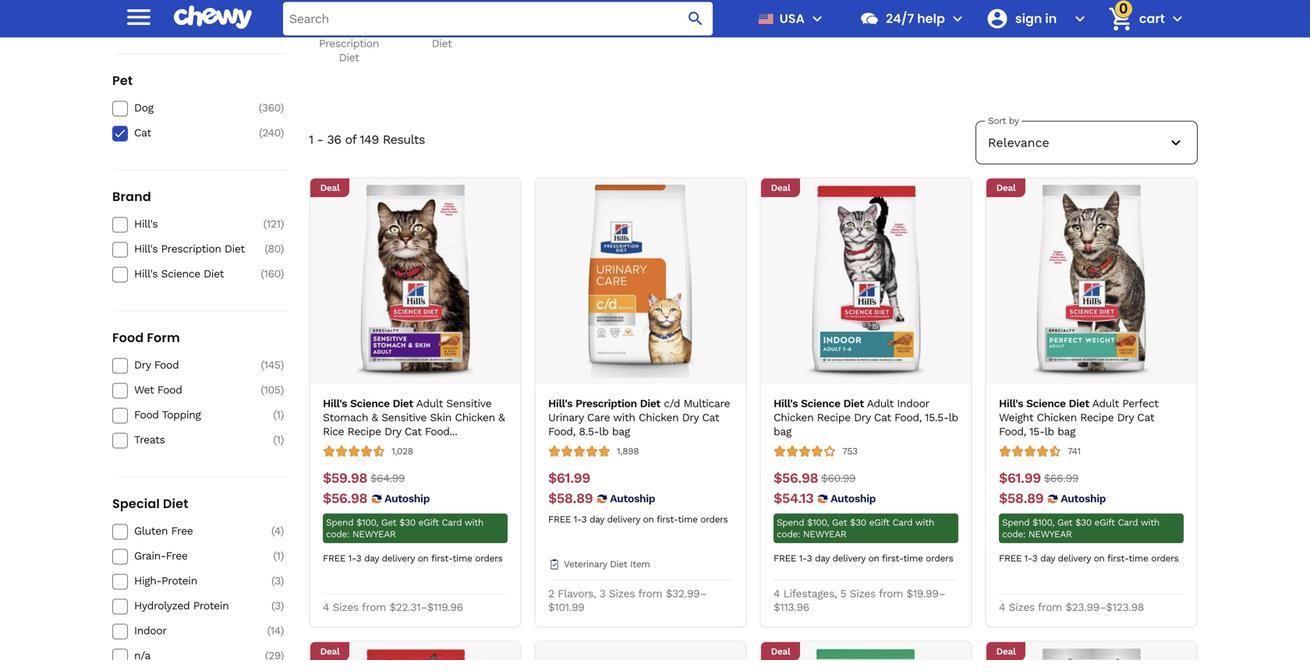 Task type: locate. For each thing, give the bounding box(es) containing it.
0 vertical spatial $56.98
[[774, 471, 818, 487]]

1 $100, from the left
[[356, 518, 378, 529]]

5 ) from the top
[[280, 268, 284, 281]]

diet up 753
[[844, 397, 864, 410]]

1 horizontal spatial $56.98 text field
[[774, 471, 818, 488]]

spend $100, get $30 egift card with code: newyear down $66.99 text field
[[1002, 518, 1160, 540]]

( 3 ) for high-protein
[[271, 575, 284, 588]]

1 egift from the left
[[419, 518, 439, 529]]

cat left 15.5-
[[874, 412, 891, 424]]

1 horizontal spatial menu image
[[808, 9, 827, 28]]

2 ( 3 ) from the top
[[271, 600, 284, 613]]

adult for $56.98
[[867, 397, 894, 410]]

0 horizontal spatial $100,
[[356, 518, 378, 529]]

chicken inside adult sensitive stomach & sensitive skin chicken & rice recipe dry cat food...
[[455, 412, 495, 424]]

6 ) from the top
[[280, 359, 284, 372]]

0 horizontal spatial adult
[[416, 397, 443, 410]]

from inside 4 lifestages, 5 sizes from $19.99– $113.96
[[879, 588, 903, 601]]

0 horizontal spatial $30
[[399, 518, 416, 529]]

1 newyear from the left
[[353, 529, 396, 540]]

0 vertical spatial hill's prescription diet
[[319, 23, 379, 64]]

autoship down '$64.99' text box
[[385, 493, 430, 506]]

1 vertical spatial $56.98 text field
[[323, 491, 368, 508]]

1 chicken from the left
[[455, 412, 495, 424]]

1 horizontal spatial hill's prescription diet
[[319, 23, 379, 64]]

( 1 )
[[273, 409, 284, 422], [273, 434, 284, 447], [273, 550, 284, 563]]

2 get from the left
[[832, 518, 847, 529]]

orders for $56.98
[[475, 554, 503, 564]]

day
[[590, 515, 604, 525], [364, 554, 379, 564], [815, 554, 830, 564], [1041, 554, 1055, 564]]

indoor up 15.5-
[[897, 397, 930, 410]]

1 vertical spatial ( 1 )
[[273, 434, 284, 447]]

2 horizontal spatial $30
[[1076, 518, 1092, 529]]

( for treats
[[273, 434, 277, 447]]

$64.99 text field
[[371, 471, 405, 488]]

protein
[[162, 575, 197, 588], [193, 600, 229, 613]]

0 vertical spatial hill's prescription diet link
[[309, 0, 389, 65]]

1 horizontal spatial $30
[[850, 518, 867, 529]]

newyear down $54.13 text field
[[803, 529, 847, 540]]

) for hill's science diet
[[280, 268, 284, 281]]

145
[[264, 359, 280, 372]]

9 ) from the top
[[280, 434, 284, 447]]

1 bag from the left
[[612, 426, 630, 439]]

autoship for $59.98
[[385, 493, 430, 506]]

2 horizontal spatial newyear
[[1029, 529, 1072, 540]]

1
[[309, 132, 313, 147], [277, 409, 280, 422], [277, 434, 280, 447], [277, 550, 280, 563]]

spend $100, get $30 egift card with code: newyear down '$64.99' text box
[[326, 518, 484, 540]]

2 newyear from the left
[[803, 529, 847, 540]]

day for $54.13
[[815, 554, 830, 564]]

3 $30 from the left
[[1076, 518, 1092, 529]]

with for $56.98
[[916, 518, 935, 529]]

& right stomach
[[372, 412, 378, 424]]

0 horizontal spatial $56.98 text field
[[323, 491, 368, 508]]

code: for $58.89
[[1002, 529, 1026, 540]]

2 egift from the left
[[870, 518, 890, 529]]

3 chicken from the left
[[774, 412, 814, 424]]

0 horizontal spatial lb
[[599, 426, 609, 439]]

bag inside adult perfect weight chicken recipe dry cat food, 15-lb bag
[[1058, 426, 1076, 439]]

1 ( 3 ) from the top
[[271, 575, 284, 588]]

3 get from the left
[[1058, 518, 1073, 529]]

0 horizontal spatial $56.98
[[323, 491, 368, 507]]

bag up 741
[[1058, 426, 1076, 439]]

spend $100, get $30 egift card with code: newyear down $60.99 text field
[[777, 518, 935, 540]]

spend for $56.98
[[326, 518, 354, 529]]

free
[[548, 515, 571, 525], [323, 554, 346, 564], [774, 554, 797, 564], [999, 554, 1022, 564]]

free up lifestages,
[[774, 554, 797, 564]]

chicken up 15-
[[1037, 412, 1077, 424]]

c/d multicare urinary care with chicken dry cat food, 8.5-lb bag
[[548, 397, 730, 439]]

spend $100, get $30 egift card with code: newyear for $54.13
[[777, 518, 935, 540]]

0 horizontal spatial card
[[442, 518, 462, 529]]

code: down the $59.98 text box
[[326, 529, 350, 540]]

1 horizontal spatial prescription
[[319, 37, 379, 50]]

0 vertical spatial prescription
[[319, 37, 379, 50]]

on
[[209, 23, 220, 34], [643, 515, 654, 525], [418, 554, 429, 564], [869, 554, 880, 564], [1094, 554, 1105, 564]]

3 up ( 14 )
[[275, 600, 280, 613]]

first- for $54.13
[[882, 554, 904, 564]]

code:
[[326, 529, 350, 540], [777, 529, 801, 540], [1002, 529, 1026, 540]]

time up $23.99–$123.98
[[1129, 554, 1149, 564]]

2 autoship from the left
[[610, 493, 655, 506]]

4 chicken from the left
[[1037, 412, 1077, 424]]

$30 down $60.99 text field
[[850, 518, 867, 529]]

0 horizontal spatial hill's prescription diet link
[[134, 242, 245, 256]]

1 card from the left
[[442, 518, 462, 529]]

4 autoship from the left
[[1061, 493, 1106, 506]]

0 horizontal spatial get
[[381, 518, 397, 529]]

1 horizontal spatial food,
[[895, 412, 922, 424]]

cat link
[[134, 126, 245, 140]]

1 horizontal spatial bag
[[774, 426, 792, 439]]

2 horizontal spatial hill's prescription diet
[[548, 397, 661, 410]]

) for hill's
[[280, 218, 284, 231]]

$61.99 up $58.89 text box
[[999, 471, 1041, 487]]

3 ) from the top
[[280, 218, 284, 231]]

dog
[[134, 102, 153, 114]]

2 horizontal spatial card
[[1118, 518, 1138, 529]]

diet up 741
[[1069, 397, 1090, 410]]

2 $58.89 from the left
[[999, 491, 1044, 507]]

0 horizontal spatial hill's science diet link
[[134, 267, 245, 281]]

0 vertical spatial free
[[171, 525, 193, 538]]

( for cat
[[259, 126, 262, 139]]

chicken
[[455, 412, 495, 424], [639, 412, 679, 424], [774, 412, 814, 424], [1037, 412, 1077, 424]]

1 horizontal spatial newyear
[[803, 529, 847, 540]]

4 inside 4 lifestages, 5 sizes from $19.99– $113.96
[[774, 588, 780, 601]]

code: down $54.13 text field
[[777, 529, 801, 540]]

& right skin
[[499, 412, 505, 424]]

$100, down $59.98 $64.99
[[356, 518, 378, 529]]

1 vertical spatial indoor
[[134, 625, 167, 638]]

12 ) from the top
[[280, 575, 284, 588]]

gluten
[[134, 525, 168, 538]]

hydrolyzed protein
[[134, 600, 229, 613]]

2 horizontal spatial bag
[[1058, 426, 1076, 439]]

free for grain-free
[[166, 550, 188, 563]]

3 down $58.89 text field
[[582, 515, 587, 525]]

free for $58.89
[[999, 554, 1022, 564]]

3 newyear from the left
[[1029, 529, 1072, 540]]

indoor
[[897, 397, 930, 410], [134, 625, 167, 638]]

$56.98 for $56.98 $60.99
[[774, 471, 818, 487]]

$58.89 for 15-
[[999, 491, 1044, 507]]

on up the $22.31–$119.96
[[418, 554, 429, 564]]

sensitive
[[446, 397, 492, 410], [382, 412, 427, 424]]

1 horizontal spatial &
[[499, 412, 505, 424]]

$61.99 text field
[[548, 471, 590, 488]]

1 vertical spatial free
[[166, 550, 188, 563]]

hill's inside hill's link
[[134, 218, 158, 231]]

10 ) from the top
[[280, 525, 284, 538]]

0 vertical spatial protein
[[162, 575, 197, 588]]

3 bag from the left
[[1058, 426, 1076, 439]]

$61.99 up $58.89 text field
[[548, 471, 590, 487]]

dry up 753
[[854, 412, 871, 424]]

$100, down $54.13 text field
[[807, 518, 829, 529]]

2 vertical spatial hill's prescription diet
[[548, 397, 661, 410]]

3 code: from the left
[[1002, 529, 1026, 540]]

on up $23.99–$123.98
[[1094, 554, 1105, 564]]

2 horizontal spatial $100,
[[1033, 518, 1055, 529]]

1 code: from the left
[[326, 529, 350, 540]]

spend $100, get $30 egift card with code: newyear
[[326, 518, 484, 540], [777, 518, 935, 540], [1002, 518, 1160, 540]]

autoship for $61.99
[[1061, 493, 1106, 506]]

protein for high-protein
[[162, 575, 197, 588]]

1 vertical spatial hill's prescription diet
[[134, 243, 245, 256]]

4 ) from the top
[[280, 243, 284, 256]]

sign
[[1016, 10, 1043, 27]]

1 horizontal spatial $58.89
[[999, 491, 1044, 507]]

0 horizontal spatial &
[[372, 412, 378, 424]]

2 horizontal spatial food,
[[999, 426, 1027, 439]]

on for $61.99
[[1094, 554, 1105, 564]]

2 spend from the left
[[777, 518, 805, 529]]

1 vertical spatial prescription
[[161, 243, 221, 256]]

hydrolyzed
[[134, 600, 190, 613]]

14 ) from the top
[[280, 625, 284, 638]]

$30
[[399, 518, 416, 529], [850, 518, 867, 529], [1076, 518, 1092, 529]]

0 horizontal spatial recipe
[[348, 426, 381, 439]]

sensitive up skin
[[446, 397, 492, 410]]

save an extra 5% on every order!
[[133, 23, 274, 34]]

$30 down '$64.99' text box
[[399, 518, 416, 529]]

) for dog
[[280, 102, 284, 114]]

3 $100, from the left
[[1033, 518, 1055, 529]]

get
[[381, 518, 397, 529], [832, 518, 847, 529], [1058, 518, 1073, 529]]

( for indoor
[[267, 625, 271, 638]]

$100, for $54.13
[[807, 518, 829, 529]]

spend $100, get $30 egift card with code: newyear for $58.89
[[1002, 518, 1160, 540]]

hill's science diet for $56.98
[[774, 397, 864, 410]]

science up stomach
[[350, 397, 390, 410]]

spend down $54.13 text field
[[777, 518, 805, 529]]

0 horizontal spatial spend
[[326, 518, 354, 529]]

newyear for $56.98
[[353, 529, 396, 540]]

( for hydrolyzed protein
[[271, 600, 275, 613]]

0 horizontal spatial $58.89
[[548, 491, 593, 507]]

hill's science diet adult urinary hairball control dry cat food, 15.5-lb bag image
[[995, 649, 1189, 661]]

( for high-protein
[[271, 575, 275, 588]]

5%
[[194, 23, 206, 34]]

food
[[112, 329, 144, 347], [154, 359, 179, 372], [157, 384, 182, 397], [134, 409, 159, 422]]

1 $58.89 from the left
[[548, 491, 593, 507]]

first- up the $22.31–$119.96
[[431, 554, 453, 564]]

1 ( 1 ) from the top
[[273, 409, 284, 422]]

$60.99
[[822, 472, 856, 485]]

1 horizontal spatial get
[[832, 518, 847, 529]]

chicken inside adult perfect weight chicken recipe dry cat food, 15-lb bag
[[1037, 412, 1077, 424]]

grain-
[[134, 550, 166, 563]]

2 horizontal spatial lb
[[1045, 426, 1055, 439]]

) for high-protein
[[280, 575, 284, 588]]

11 ) from the top
[[280, 550, 284, 563]]

diet
[[432, 37, 452, 50], [339, 51, 359, 64], [225, 243, 245, 256], [204, 268, 224, 281], [393, 397, 413, 410], [640, 397, 661, 410], [844, 397, 864, 410], [1069, 397, 1090, 410], [163, 495, 188, 513], [610, 559, 627, 570]]

0 vertical spatial sensitive
[[446, 397, 492, 410]]

$66.99 text field
[[1044, 471, 1079, 488]]

) for treats
[[280, 434, 284, 447]]

3 right flavors,
[[600, 588, 606, 601]]

hill's science diet kitten healthy development chicken recipe dry cat food, 15.5-lb bag image
[[770, 649, 963, 661]]

autoship
[[385, 493, 430, 506], [610, 493, 655, 506], [831, 493, 876, 506], [1061, 493, 1106, 506]]

14
[[271, 625, 280, 638]]

sizes inside 2 flavors, 3 sizes from $32.99– $101.99
[[609, 588, 635, 601]]

1 vertical spatial hill's science diet link
[[134, 267, 245, 281]]

autoship down the 1,898
[[610, 493, 655, 506]]

3 autoship from the left
[[831, 493, 876, 506]]

3 up the 4 sizes from $22.31–$119.96
[[356, 554, 361, 564]]

( 360 )
[[259, 102, 284, 114]]

free 1-3 day delivery on first-time orders up the $22.31–$119.96
[[323, 554, 503, 564]]

cat down the perfect
[[1138, 412, 1155, 424]]

2 & from the left
[[499, 412, 505, 424]]

hill's science diet inside list
[[409, 23, 475, 50]]

1 for food topping
[[277, 409, 280, 422]]

2 card from the left
[[893, 518, 913, 529]]

day for $56.98
[[364, 554, 379, 564]]

food inside wet food link
[[157, 384, 182, 397]]

1 vertical spatial ( 3 )
[[271, 600, 284, 613]]

$100, for $58.89
[[1033, 518, 1055, 529]]

2 $100, from the left
[[807, 518, 829, 529]]

2 adult from the left
[[867, 397, 894, 410]]

0 horizontal spatial food,
[[548, 426, 576, 439]]

get for $54.13
[[832, 518, 847, 529]]

free for $54.13
[[774, 554, 797, 564]]

hill's link
[[134, 217, 245, 231]]

gluten free link
[[134, 525, 245, 539]]

newyear
[[353, 529, 396, 540], [803, 529, 847, 540], [1029, 529, 1072, 540]]

1 $61.99 from the left
[[548, 471, 590, 487]]

recipe inside adult perfect weight chicken recipe dry cat food, 15-lb bag
[[1081, 412, 1114, 424]]

2 $30 from the left
[[850, 518, 867, 529]]

0 vertical spatial indoor
[[897, 397, 930, 410]]

time up the $22.31–$119.96
[[453, 554, 472, 564]]

1 autoship from the left
[[385, 493, 430, 506]]

science
[[436, 23, 475, 36], [161, 268, 200, 281], [350, 397, 390, 410], [801, 397, 841, 410], [1027, 397, 1066, 410]]

) for gluten free
[[280, 525, 284, 538]]

high-protein link
[[134, 575, 245, 589]]

cart menu image
[[1169, 9, 1187, 28]]

lb inside adult perfect weight chicken recipe dry cat food, 15-lb bag
[[1045, 426, 1055, 439]]

lb up the $61.99 $66.99
[[1045, 426, 1055, 439]]

account menu image
[[1071, 9, 1090, 28]]

day for $58.89
[[1041, 554, 1055, 564]]

on for $59.98
[[418, 554, 429, 564]]

lb down care
[[599, 426, 609, 439]]

1 horizontal spatial $61.99
[[999, 471, 1041, 487]]

3
[[582, 515, 587, 525], [356, 554, 361, 564], [807, 554, 812, 564], [1033, 554, 1038, 564], [275, 575, 280, 588], [600, 588, 606, 601], [275, 600, 280, 613]]

free 1-3 day delivery on first-time orders up 5
[[774, 554, 954, 564]]

1 horizontal spatial spend $100, get $30 egift card with code: newyear
[[777, 518, 935, 540]]

day up the 4 sizes from $22.31–$119.96
[[364, 554, 379, 564]]

1 get from the left
[[381, 518, 397, 529]]

on up 4 lifestages, 5 sizes from $19.99– $113.96
[[869, 554, 880, 564]]

1 horizontal spatial $56.98
[[774, 471, 818, 487]]

0 horizontal spatial code:
[[326, 529, 350, 540]]

0 horizontal spatial hill's prescription diet
[[134, 243, 245, 256]]

bag up $56.98 $60.99
[[774, 426, 792, 439]]

( 3 ) down ( 4 )
[[271, 575, 284, 588]]

dry inside adult indoor chicken recipe dry cat food, 15.5-lb bag
[[854, 412, 871, 424]]

food,
[[895, 412, 922, 424], [548, 426, 576, 439], [999, 426, 1027, 439]]

3 adult from the left
[[1093, 397, 1119, 410]]

chicken right skin
[[455, 412, 495, 424]]

753
[[843, 446, 858, 457]]

menu image
[[123, 1, 154, 33], [808, 9, 827, 28]]

chicken up $56.98 $60.99
[[774, 412, 814, 424]]

get down '$64.99' text box
[[381, 518, 397, 529]]

1 horizontal spatial lb
[[949, 412, 959, 424]]

card for $54.13
[[893, 518, 913, 529]]

1 for treats
[[277, 434, 280, 447]]

from left $23.99–$123.98
[[1038, 602, 1063, 614]]

2 chicken from the left
[[639, 412, 679, 424]]

1 $30 from the left
[[399, 518, 416, 529]]

1 horizontal spatial $100,
[[807, 518, 829, 529]]

hill's science diet up 753
[[774, 397, 864, 410]]

2 bag from the left
[[774, 426, 792, 439]]

$58.89 for food,
[[548, 491, 593, 507]]

indoor inside adult indoor chicken recipe dry cat food, 15.5-lb bag
[[897, 397, 930, 410]]

from inside 2 flavors, 3 sizes from $32.99– $101.99
[[638, 588, 663, 601]]

code: for $54.13
[[777, 529, 801, 540]]

science down hill's link
[[161, 268, 200, 281]]

1 vertical spatial sensitive
[[382, 412, 427, 424]]

$56.98
[[774, 471, 818, 487], [323, 491, 368, 507]]

2 spend $100, get $30 egift card with code: newyear from the left
[[777, 518, 935, 540]]

1 spend $100, get $30 egift card with code: newyear from the left
[[326, 518, 484, 540]]

deal for hill's science diet kitten healthy development chicken recipe dry cat food, 15.5-lb bag image
[[771, 647, 791, 658]]

1 horizontal spatial hill's science diet link
[[402, 0, 482, 51]]

2 vertical spatial ( 1 )
[[273, 550, 284, 563]]

1-
[[574, 515, 582, 525], [348, 554, 356, 564], [799, 554, 807, 564], [1025, 554, 1033, 564]]

2 horizontal spatial spend
[[1002, 518, 1030, 529]]

1 horizontal spatial card
[[893, 518, 913, 529]]

autoship down $60.99 text field
[[831, 493, 876, 506]]

first- up $32.99–
[[657, 515, 678, 525]]

0 horizontal spatial spend $100, get $30 egift card with code: newyear
[[326, 518, 484, 540]]

dry up 1,028
[[385, 426, 401, 439]]

2 horizontal spatial code:
[[1002, 529, 1026, 540]]

0 vertical spatial ( 1 )
[[273, 409, 284, 422]]

3 spend $100, get $30 egift card with code: newyear from the left
[[1002, 518, 1160, 540]]

bag
[[612, 426, 630, 439], [774, 426, 792, 439], [1058, 426, 1076, 439]]

diet down hill's prescription diet image
[[339, 51, 359, 64]]

help menu image
[[949, 9, 967, 28]]

wet
[[134, 384, 154, 397]]

13 ) from the top
[[280, 600, 284, 613]]

usa
[[780, 10, 805, 27]]

bag inside c/d multicare urinary care with chicken dry cat food, 8.5-lb bag
[[612, 426, 630, 439]]

( 80 )
[[265, 243, 284, 256]]

0 vertical spatial hill's science diet link
[[402, 0, 482, 51]]

an
[[156, 23, 166, 34]]

food form
[[112, 329, 180, 347]]

first-
[[657, 515, 678, 525], [431, 554, 453, 564], [882, 554, 904, 564], [1108, 554, 1129, 564]]

get down $60.99 text field
[[832, 518, 847, 529]]

2 code: from the left
[[777, 529, 801, 540]]

hill's science diet for $61.99
[[999, 397, 1090, 410]]

2 horizontal spatial prescription
[[576, 397, 637, 410]]

free for $56.98
[[323, 554, 346, 564]]

$56.98 text field
[[774, 471, 818, 488], [323, 491, 368, 508]]

$58.89 text field
[[548, 491, 593, 508]]

3 card from the left
[[1118, 518, 1138, 529]]

15-
[[1030, 426, 1045, 439]]

1 horizontal spatial spend
[[777, 518, 805, 529]]

1 horizontal spatial indoor
[[897, 397, 930, 410]]

1 spend from the left
[[326, 518, 354, 529]]

8 ) from the top
[[280, 409, 284, 422]]

) for dry food
[[280, 359, 284, 372]]

from
[[638, 588, 663, 601], [879, 588, 903, 601], [362, 602, 386, 614], [1038, 602, 1063, 614]]

sensitive up 1,028
[[382, 412, 427, 424]]

2 $61.99 from the left
[[999, 471, 1041, 487]]

$56.98 down the $59.98 text box
[[323, 491, 368, 507]]

2 horizontal spatial adult
[[1093, 397, 1119, 410]]

1 ) from the top
[[280, 102, 284, 114]]

high-
[[134, 575, 162, 588]]

chicken inside adult indoor chicken recipe dry cat food, 15.5-lb bag
[[774, 412, 814, 424]]

0 horizontal spatial egift
[[419, 518, 439, 529]]

recipe up 753
[[817, 412, 851, 424]]

$64.99
[[371, 472, 405, 485]]

1- for $58.89
[[1025, 554, 1033, 564]]

free down $58.89 text field
[[548, 515, 571, 525]]

free 1-3 day delivery on first-time orders for $58.89
[[999, 554, 1179, 564]]

day up lifestages,
[[815, 554, 830, 564]]

$58.89 down $61.99 text field in the right of the page
[[999, 491, 1044, 507]]

$56.98 text field up $54.13
[[774, 471, 818, 488]]

free up the 4 sizes from $22.31–$119.96
[[323, 554, 346, 564]]

cat
[[134, 126, 151, 139], [702, 412, 719, 424], [874, 412, 891, 424], [1138, 412, 1155, 424], [405, 426, 422, 439]]

delivery up 4 sizes from $23.99–$123.98
[[1058, 554, 1091, 564]]

prescription down hill's prescription diet image
[[319, 37, 379, 50]]

1 horizontal spatial egift
[[870, 518, 890, 529]]

delivery up 'item'
[[607, 515, 640, 525]]

newyear for $54.13
[[803, 529, 847, 540]]

free inside 'link'
[[171, 525, 193, 538]]

( 3 ) for hydrolyzed protein
[[271, 600, 284, 613]]

free 1-3 day delivery on first-time orders for $54.13
[[774, 554, 954, 564]]

3 egift from the left
[[1095, 518, 1115, 529]]

recipe up 741
[[1081, 412, 1114, 424]]

dog link
[[134, 101, 245, 115]]

0 horizontal spatial newyear
[[353, 529, 396, 540]]

hill's science diet link
[[402, 0, 482, 51], [134, 267, 245, 281]]

lb left weight
[[949, 412, 959, 424]]

2 horizontal spatial egift
[[1095, 518, 1115, 529]]

) for cat
[[280, 126, 284, 139]]

deal for hill's science diet adult perfect weight chicken recipe dry cat food, 15-lb bag image in the right of the page
[[997, 183, 1016, 193]]

1 vertical spatial protein
[[193, 600, 229, 613]]

wet food
[[134, 384, 182, 397]]

3 up lifestages,
[[807, 554, 812, 564]]

1- down $58.89 text box
[[1025, 554, 1033, 564]]

0 horizontal spatial indoor
[[134, 625, 167, 638]]

free down $58.89 text box
[[999, 554, 1022, 564]]

food, left 15.5-
[[895, 412, 922, 424]]

2 horizontal spatial recipe
[[1081, 412, 1114, 424]]

high-protein
[[134, 575, 197, 588]]

recipe down stomach
[[348, 426, 381, 439]]

3 ( 1 ) from the top
[[273, 550, 284, 563]]

egift for $58.89
[[1095, 518, 1115, 529]]

spend
[[326, 518, 354, 529], [777, 518, 805, 529], [1002, 518, 1030, 529]]

dry inside adult sensitive stomach & sensitive skin chicken & rice recipe dry cat food...
[[385, 426, 401, 439]]

0 horizontal spatial $61.99
[[548, 471, 590, 487]]

cat up 1,028
[[405, 426, 422, 439]]

2 horizontal spatial get
[[1058, 518, 1073, 529]]

0 horizontal spatial bag
[[612, 426, 630, 439]]

) for indoor
[[280, 625, 284, 638]]

( 14 )
[[267, 625, 284, 638]]

1 adult from the left
[[416, 397, 443, 410]]

$30 for $58.89
[[1076, 518, 1092, 529]]

) for hydrolyzed protein
[[280, 600, 284, 613]]

deal
[[320, 183, 340, 193], [771, 183, 791, 193], [997, 183, 1016, 193], [320, 647, 340, 658], [771, 647, 791, 658], [997, 647, 1016, 658]]

diet inside hill's science diet
[[432, 37, 452, 50]]

spend for $54.13
[[777, 518, 805, 529]]

spend for $58.89
[[1002, 518, 1030, 529]]

list containing hill's prescription diet
[[309, 0, 1198, 65]]

3 down ( 4 )
[[275, 575, 280, 588]]

from down 'item'
[[638, 588, 663, 601]]

hill's prescription diet link
[[309, 0, 389, 65], [134, 242, 245, 256]]

121
[[267, 218, 280, 231]]

hill's prescription diet down hill's prescription diet image
[[319, 23, 379, 64]]

$23.99–$123.98
[[1066, 602, 1144, 614]]

time
[[678, 515, 698, 525], [453, 554, 472, 564], [904, 554, 923, 564], [1129, 554, 1149, 564]]

4 sizes from $23.99–$123.98
[[999, 602, 1144, 614]]

2 vertical spatial prescription
[[576, 397, 637, 410]]

( 1 ) for free
[[273, 550, 284, 563]]

( for wet food
[[261, 384, 264, 397]]

adult inside adult perfect weight chicken recipe dry cat food, 15-lb bag
[[1093, 397, 1119, 410]]

$58.89 down $61.99 text box
[[548, 491, 593, 507]]

1 horizontal spatial code:
[[777, 529, 801, 540]]

sizes inside 4 lifestages, 5 sizes from $19.99– $113.96
[[850, 588, 876, 601]]

first- up $23.99–$123.98
[[1108, 554, 1129, 564]]

adult inside adult sensitive stomach & sensitive skin chicken & rice recipe dry cat food...
[[416, 397, 443, 410]]

chicken inside c/d multicare urinary care with chicken dry cat food, 8.5-lb bag
[[639, 412, 679, 424]]

1 horizontal spatial adult
[[867, 397, 894, 410]]

dry
[[134, 359, 151, 372], [682, 412, 699, 424], [854, 412, 871, 424], [1118, 412, 1134, 424], [385, 426, 401, 439]]

order!
[[249, 23, 274, 34]]

2 ) from the top
[[280, 126, 284, 139]]

3 spend from the left
[[1002, 518, 1030, 529]]

0 horizontal spatial prescription
[[161, 243, 221, 256]]

get down $66.99 text field
[[1058, 518, 1073, 529]]

4 for $54.13
[[774, 588, 780, 601]]

7 ) from the top
[[280, 384, 284, 397]]

list
[[309, 0, 1198, 65]]

0 vertical spatial ( 3 )
[[271, 575, 284, 588]]

from left $19.99–
[[879, 588, 903, 601]]

hill's prescription diet down hill's link
[[134, 243, 245, 256]]

) for grain-free
[[280, 550, 284, 563]]

pet
[[112, 72, 133, 89]]

spend down the $59.98 text box
[[326, 518, 354, 529]]

adult inside adult indoor chicken recipe dry cat food, 15.5-lb bag
[[867, 397, 894, 410]]

1 vertical spatial $56.98
[[323, 491, 368, 507]]

cat down multicare
[[702, 412, 719, 424]]

diet inside hill's prescription diet
[[339, 51, 359, 64]]

time up $19.99–
[[904, 554, 923, 564]]

hill's prescription diet
[[319, 23, 379, 64], [134, 243, 245, 256], [548, 397, 661, 410]]

1 horizontal spatial recipe
[[817, 412, 851, 424]]

perfect
[[1123, 397, 1159, 410]]

0 vertical spatial $56.98 text field
[[774, 471, 818, 488]]

diet left 'item'
[[610, 559, 627, 570]]

dry down the perfect
[[1118, 412, 1134, 424]]

1 vertical spatial hill's prescription diet link
[[134, 242, 245, 256]]

items image
[[1107, 5, 1135, 33]]

food, down the urinary
[[548, 426, 576, 439]]

free up grain-free link
[[171, 525, 193, 538]]

2 horizontal spatial spend $100, get $30 egift card with code: newyear
[[1002, 518, 1160, 540]]

of
[[345, 132, 356, 147]]



Task type: describe. For each thing, give the bounding box(es) containing it.
science for $59.98
[[350, 397, 390, 410]]

code: for $56.98
[[326, 529, 350, 540]]

Product search field
[[283, 2, 713, 35]]

free 1-3 day delivery on first-time orders for $56.98
[[323, 554, 503, 564]]

recipe inside adult indoor chicken recipe dry cat food, 15.5-lb bag
[[817, 412, 851, 424]]

prescription inside list
[[319, 37, 379, 50]]

lb inside c/d multicare urinary care with chicken dry cat food, 8.5-lb bag
[[599, 426, 609, 439]]

( 1 ) for topping
[[273, 409, 284, 422]]

dry food
[[134, 359, 179, 372]]

2 ( 1 ) from the top
[[273, 434, 284, 447]]

240
[[262, 126, 280, 139]]

protein for hydrolyzed protein
[[193, 600, 229, 613]]

1 horizontal spatial sensitive
[[446, 397, 492, 410]]

$56.98 $60.99
[[774, 471, 856, 487]]

treats link
[[134, 433, 245, 448]]

cart link
[[1102, 0, 1166, 37]]

$19.99–
[[907, 588, 946, 601]]

) for hill's prescription diet
[[280, 243, 284, 256]]

$59.98 $64.99
[[323, 471, 405, 487]]

cat inside c/d multicare urinary care with chicken dry cat food, 8.5-lb bag
[[702, 412, 719, 424]]

get for $56.98
[[381, 518, 397, 529]]

1,028
[[392, 446, 413, 457]]

c/d
[[664, 397, 680, 410]]

cat down 'dog'
[[134, 126, 151, 139]]

chewy support image
[[860, 9, 880, 29]]

$61.99 for $61.99
[[548, 471, 590, 487]]

$56.98 for $56.98
[[323, 491, 368, 507]]

$30 for $56.98
[[399, 518, 416, 529]]

wet food link
[[134, 384, 245, 398]]

105
[[264, 384, 280, 397]]

weight
[[999, 412, 1034, 424]]

form
[[147, 329, 180, 347]]

grain-free link
[[134, 550, 245, 564]]

chewy home image
[[174, 0, 252, 35]]

hill's science diet adult indoor chicken recipe dry cat food, 15.5-lb bag image
[[770, 185, 963, 378]]

dry inside c/d multicare urinary care with chicken dry cat food, 8.5-lb bag
[[682, 412, 699, 424]]

recipe inside adult sensitive stomach & sensitive skin chicken & rice recipe dry cat food...
[[348, 426, 381, 439]]

autoship for $56.98
[[831, 493, 876, 506]]

1,898
[[617, 446, 639, 457]]

in
[[1046, 10, 1057, 27]]

gluten free
[[134, 525, 193, 538]]

( for gluten free
[[271, 525, 274, 538]]

24/7
[[886, 10, 915, 27]]

adult for $61.99
[[1093, 397, 1119, 410]]

4 for $56.98
[[323, 602, 329, 614]]

deal for hill's science diet adult chicken recipe dry cat food, 16-lb bag image in the left bottom of the page
[[320, 647, 340, 658]]

$61.99 $66.99
[[999, 471, 1079, 487]]

15.5-
[[925, 412, 949, 424]]

orders for $54.13
[[926, 554, 954, 564]]

help
[[918, 10, 945, 27]]

$59.98
[[323, 471, 367, 487]]

diet image
[[548, 559, 561, 571]]

24/7 help
[[886, 10, 945, 27]]

1 horizontal spatial hill's prescription diet link
[[309, 0, 389, 65]]

day down $58.89 text field
[[590, 515, 604, 525]]

2 flavors, 3 sizes from $32.99– $101.99
[[548, 588, 707, 614]]

indoor link
[[134, 625, 245, 639]]

brand
[[112, 188, 151, 206]]

food...
[[425, 426, 458, 439]]

Search text field
[[283, 2, 713, 35]]

dry up wet
[[134, 359, 151, 372]]

diet left 'c/d'
[[640, 397, 661, 410]]

cat inside adult perfect weight chicken recipe dry cat food, 15-lb bag
[[1138, 412, 1155, 424]]

( 4 )
[[271, 525, 284, 538]]

( 160 )
[[261, 268, 284, 281]]

1 & from the left
[[372, 412, 378, 424]]

36
[[327, 132, 341, 147]]

first- for $56.98
[[431, 554, 453, 564]]

menu image inside usa dropdown button
[[808, 9, 827, 28]]

time for $58.89
[[1129, 554, 1149, 564]]

submit search image
[[686, 9, 705, 28]]

) for food topping
[[280, 409, 284, 422]]

1 for grain-free
[[277, 550, 280, 563]]

on right 5% on the top left of page
[[209, 23, 220, 34]]

( 145 )
[[261, 359, 284, 372]]

1- for $56.98
[[348, 554, 356, 564]]

4 lifestages, 5 sizes from $19.99– $113.96
[[774, 588, 946, 614]]

( for food topping
[[273, 409, 277, 422]]

$101.99
[[548, 602, 585, 614]]

dry food link
[[134, 359, 245, 373]]

save
[[133, 23, 153, 34]]

food inside 'dry food' link
[[154, 359, 179, 372]]

extra
[[169, 23, 191, 34]]

diet up 1,028
[[393, 397, 413, 410]]

food, inside adult indoor chicken recipe dry cat food, 15.5-lb bag
[[895, 412, 922, 424]]

with for $59.98
[[465, 518, 484, 529]]

rice
[[323, 426, 344, 439]]

delivery for $54.13
[[833, 554, 866, 564]]

flavors,
[[558, 588, 596, 601]]

$113.96
[[774, 602, 810, 614]]

on for $56.98
[[869, 554, 880, 564]]

spend $100, get $30 egift card with code: newyear for $56.98
[[326, 518, 484, 540]]

food topping
[[134, 409, 201, 422]]

hill's prescription diet image
[[310, 0, 388, 19]]

free for gluten free
[[171, 525, 193, 538]]

diet left 80
[[225, 243, 245, 256]]

topping
[[162, 409, 201, 422]]

first- for $58.89
[[1108, 554, 1129, 564]]

$54.13 text field
[[774, 491, 814, 508]]

cat inside adult sensitive stomach & sensitive skin chicken & rice recipe dry cat food...
[[405, 426, 422, 439]]

3 down $58.89 text box
[[1033, 554, 1038, 564]]

lb inside adult indoor chicken recipe dry cat food, 15.5-lb bag
[[949, 412, 959, 424]]

treats
[[134, 434, 165, 447]]

hill's science diet down hill's link
[[134, 268, 224, 281]]

food, inside adult perfect weight chicken recipe dry cat food, 15-lb bag
[[999, 426, 1027, 439]]

1- down $58.89 text field
[[574, 515, 582, 525]]

card for $58.89
[[1118, 518, 1138, 529]]

orders for $58.89
[[1152, 554, 1179, 564]]

free 1-3 day delivery on first-time orders up 'item'
[[548, 515, 728, 525]]

deal for hill's science diet adult indoor chicken recipe dry cat food, 15.5-lb bag 'image'
[[771, 183, 791, 193]]

food left form
[[112, 329, 144, 347]]

741
[[1068, 446, 1081, 457]]

$32.99–
[[666, 588, 707, 601]]

egift for $54.13
[[870, 518, 890, 529]]

care
[[587, 412, 610, 424]]

science for $61.99
[[1027, 397, 1066, 410]]

skin
[[430, 412, 452, 424]]

grain-free
[[134, 550, 188, 563]]

cart
[[1140, 10, 1166, 27]]

( for hill's prescription diet
[[265, 243, 268, 256]]

0 horizontal spatial menu image
[[123, 1, 154, 33]]

special diet
[[112, 495, 188, 513]]

diet down hill's link
[[204, 268, 224, 281]]

special
[[112, 495, 160, 513]]

urinary
[[548, 412, 584, 424]]

$58.89 text field
[[999, 491, 1044, 508]]

8.5-
[[579, 426, 599, 439]]

time for $56.98
[[453, 554, 472, 564]]

get for $58.89
[[1058, 518, 1073, 529]]

food inside food topping link
[[134, 409, 159, 422]]

( 240 )
[[259, 126, 284, 139]]

( for dog
[[259, 102, 262, 114]]

) for wet food
[[280, 384, 284, 397]]

with inside c/d multicare urinary care with chicken dry cat food, 8.5-lb bag
[[613, 412, 636, 424]]

3 inside 2 flavors, 3 sizes from $32.99– $101.99
[[600, 588, 606, 601]]

( for hill's science diet
[[261, 268, 264, 281]]

$30 for $54.13
[[850, 518, 867, 529]]

stomach
[[323, 412, 368, 424]]

newyear for $58.89
[[1029, 529, 1072, 540]]

hill's science diet adult chicken recipe dry cat food, 16-lb bag image
[[319, 649, 512, 661]]

sign in
[[1016, 10, 1057, 27]]

hill's science diet image
[[403, 0, 481, 19]]

0 horizontal spatial sensitive
[[382, 412, 427, 424]]

results
[[383, 132, 425, 147]]

cat inside adult indoor chicken recipe dry cat food, 15.5-lb bag
[[874, 412, 891, 424]]

( 121 )
[[263, 218, 284, 231]]

dry inside adult perfect weight chicken recipe dry cat food, 15-lb bag
[[1118, 412, 1134, 424]]

diet up gluten free
[[163, 495, 188, 513]]

item
[[630, 559, 650, 570]]

every
[[223, 23, 246, 34]]

science for $56.98
[[801, 397, 841, 410]]

food topping link
[[134, 408, 245, 423]]

veterinary
[[564, 559, 607, 570]]

from left the $22.31–$119.96
[[362, 602, 386, 614]]

4 sizes from $22.31–$119.96
[[323, 602, 463, 614]]

adult for $59.98
[[416, 397, 443, 410]]

( for hill's
[[263, 218, 267, 231]]

hill's science diet adult sensitive stomach & sensitive skin chicken & rice recipe dry cat food, 15.5-lb bag image
[[319, 185, 512, 378]]

time for $54.13
[[904, 554, 923, 564]]

$100, for $56.98
[[356, 518, 378, 529]]

( for dry food
[[261, 359, 264, 372]]

time up $32.99–
[[678, 515, 698, 525]]

$59.98 text field
[[323, 471, 367, 488]]

$61.99 for $61.99 $66.99
[[999, 471, 1041, 487]]

24/7 help link
[[853, 0, 945, 37]]

delivery for $56.98
[[382, 554, 415, 564]]

with for $61.99
[[1141, 518, 1160, 529]]

( for grain-free
[[273, 550, 277, 563]]

2
[[548, 588, 554, 601]]

on up 'item'
[[643, 515, 654, 525]]

5
[[841, 588, 847, 601]]

hill's science diet adult perfect weight chicken recipe dry cat food, 15-lb bag image
[[995, 185, 1189, 378]]

$54.13
[[774, 491, 814, 507]]

80
[[268, 243, 280, 256]]

hill's prescription diet c/d multicare urinary care with chicken dry cat food, 8.5-lb bag image
[[544, 185, 738, 378]]

lifestages,
[[784, 588, 837, 601]]

hydrolyzed protein link
[[134, 600, 245, 614]]

1 - 36 of 149 results
[[309, 132, 425, 147]]

card for $56.98
[[442, 518, 462, 529]]

$66.99
[[1044, 472, 1079, 485]]

usa button
[[752, 0, 827, 37]]

deal for hill's science diet adult sensitive stomach & sensitive skin chicken & rice recipe dry cat food, 15.5-lb bag image
[[320, 183, 340, 193]]

adult perfect weight chicken recipe dry cat food, 15-lb bag
[[999, 397, 1159, 439]]

food, inside c/d multicare urinary care with chicken dry cat food, 8.5-lb bag
[[548, 426, 576, 439]]

$61.99 text field
[[999, 471, 1041, 488]]

160
[[264, 268, 280, 281]]

149
[[360, 132, 379, 147]]

bag inside adult indoor chicken recipe dry cat food, 15.5-lb bag
[[774, 426, 792, 439]]

multicare
[[684, 397, 730, 410]]

science down the hill's science diet image
[[436, 23, 475, 36]]

sign in link
[[980, 0, 1068, 37]]

$60.99 text field
[[822, 471, 856, 488]]

4 for $58.89
[[999, 602, 1006, 614]]

delivery for $58.89
[[1058, 554, 1091, 564]]



Task type: vqa. For each thing, say whether or not it's contained in the screenshot.
Deals at the top right of page
no



